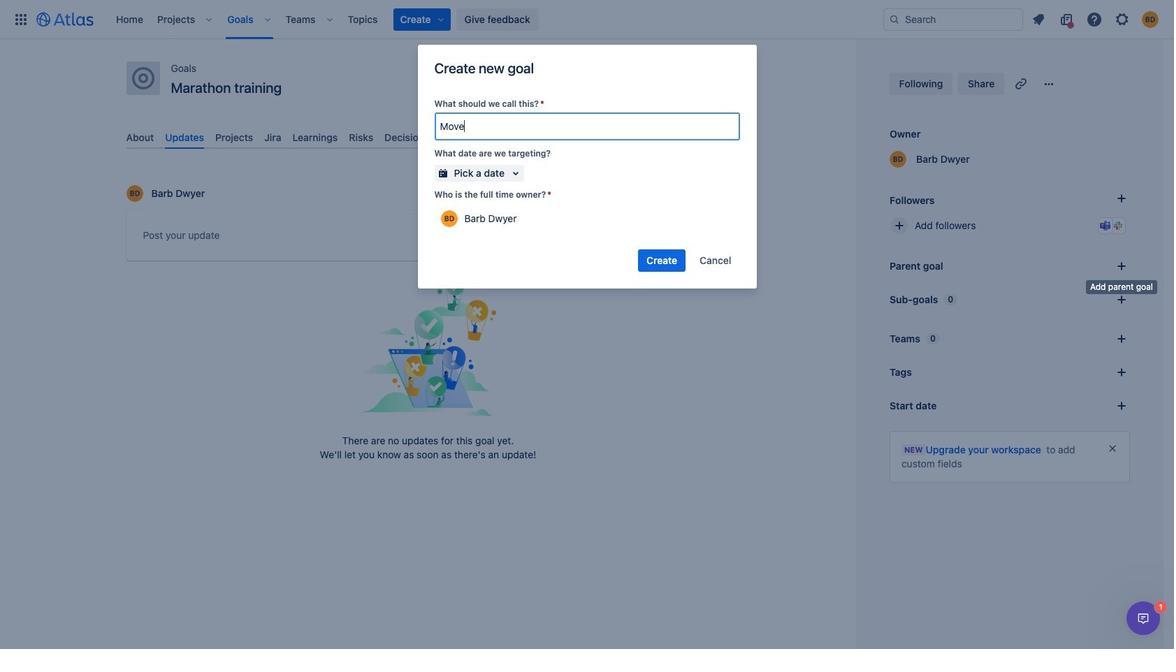 Task type: describe. For each thing, give the bounding box(es) containing it.
Search field
[[883, 8, 1023, 30]]

goal icon image
[[132, 67, 154, 89]]

top element
[[8, 0, 883, 39]]

msteams logo showing  channels are connected to this goal image
[[1100, 220, 1111, 231]]

help image
[[1086, 11, 1103, 28]]

Main content area, start typing to enter text. text field
[[143, 227, 713, 249]]

search image
[[889, 14, 900, 25]]



Task type: vqa. For each thing, say whether or not it's contained in the screenshot.
Slack logo showing NaN channels are connected to this goal
yes



Task type: locate. For each thing, give the bounding box(es) containing it.
add a follower image
[[1113, 190, 1130, 207]]

dialog
[[1127, 602, 1160, 635]]

tab list
[[121, 126, 736, 149]]

close banner image
[[1107, 443, 1118, 454]]

slack logo showing nan channels are connected to this goal image
[[1113, 220, 1124, 231]]

add follower image
[[891, 217, 908, 234]]

banner
[[0, 0, 1174, 39]]

None search field
[[883, 8, 1023, 30]]

None field
[[436, 114, 738, 139]]

tooltip
[[1086, 280, 1157, 294]]



